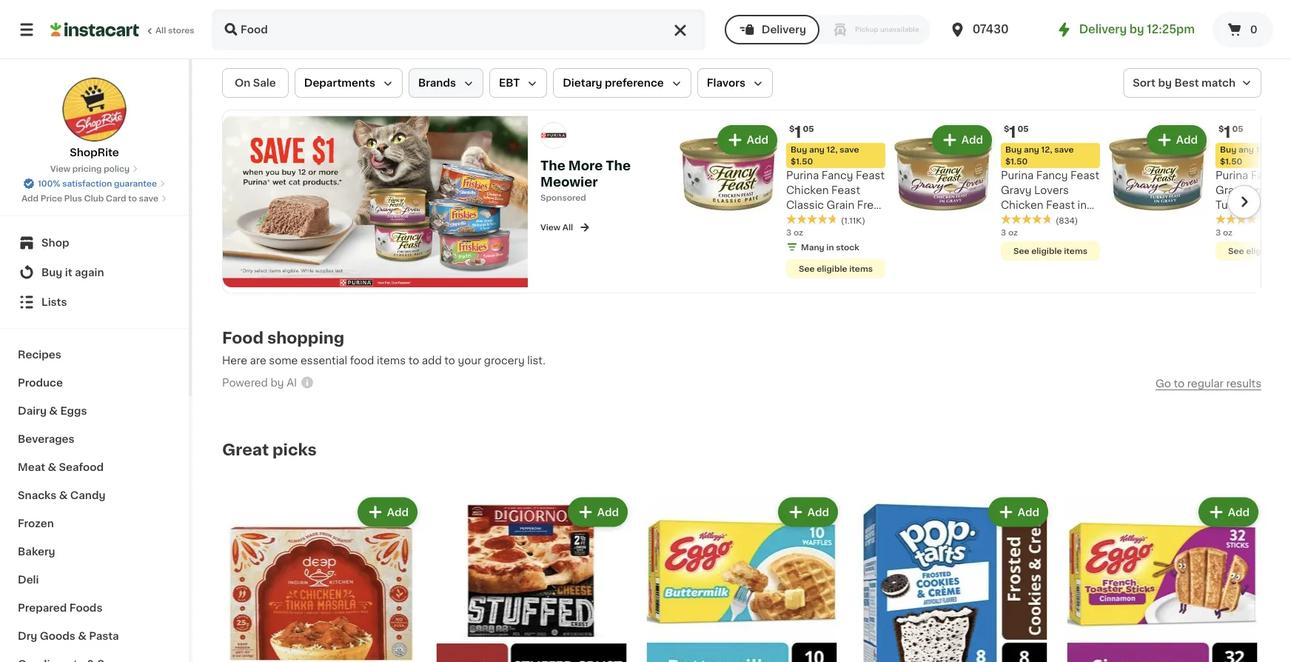Task type: locate. For each thing, give the bounding box(es) containing it.
delivery inside button
[[762, 24, 806, 35]]

buy any 12, save $1.50 up the 'lovers'
[[1006, 146, 1074, 166]]

& right meat
[[48, 462, 56, 473]]

view for view pricing policy
[[50, 165, 70, 173]]

1 vertical spatial all
[[563, 223, 573, 231]]

1 vertical spatial items
[[850, 264, 873, 273]]

the
[[541, 160, 566, 172], [606, 160, 631, 172]]

0 vertical spatial wet
[[787, 215, 807, 225]]

spo
[[541, 194, 557, 202]]

view down the spo
[[541, 223, 561, 231]]

nsored
[[557, 194, 586, 202]]

gravy left 'gourmet' in the top of the page
[[1001, 215, 1032, 225]]

dietary
[[563, 78, 603, 88]]

many in stock
[[801, 243, 860, 251]]

eligible down 'gourmet' in the top of the page
[[1032, 247, 1062, 255]]

1 horizontal spatial delivery
[[1080, 24, 1127, 35]]

$1.50 up purina fancy feast gravy lovers chicken feast in gravy gourmet cat food in wet cat food gravy
[[1006, 157, 1028, 166]]

1 $ from the left
[[790, 125, 795, 133]]

1 horizontal spatial wet
[[1064, 230, 1084, 240]]

on sale
[[235, 78, 276, 88]]

1 horizontal spatial $ 1 05
[[1004, 124, 1029, 140]]

brands button
[[409, 68, 484, 98]]

0 horizontal spatial purina
[[787, 170, 819, 181]]

product group
[[677, 122, 886, 281], [892, 122, 1101, 263], [1106, 122, 1292, 263], [222, 494, 421, 662], [433, 494, 631, 662], [643, 494, 841, 662], [853, 494, 1052, 662], [1064, 494, 1262, 662]]

0 horizontal spatial fancy
[[822, 170, 854, 181]]

fancy inside purina fancy feast gravy lovers chicken feast in gravy gourmet cat food in wet cat food gravy
[[1037, 170, 1068, 181]]

05
[[803, 125, 814, 133], [1018, 125, 1029, 133], [1233, 125, 1244, 133]]

by right sort
[[1159, 78, 1172, 88]]

see eligible items for food
[[1014, 247, 1088, 255]]

1 horizontal spatial buy
[[791, 146, 808, 154]]

bakery link
[[9, 538, 180, 566]]

1 horizontal spatial view
[[541, 223, 561, 231]]

$ 1 05 for purina fancy feast chicken feast classic grain free wet cat food pate
[[790, 124, 814, 140]]

1
[[795, 124, 802, 140], [1010, 124, 1017, 140], [1225, 124, 1231, 140]]

candy
[[70, 490, 106, 501]]

purina inside purina fancy feast chicken feast classic grain free wet cat food pate
[[787, 170, 819, 181]]

1 horizontal spatial purina
[[1001, 170, 1034, 181]]

flavors button
[[697, 68, 773, 98]]

all down nsored
[[563, 223, 573, 231]]

any for chicken
[[809, 146, 825, 154]]

eligible for (834)
[[1032, 247, 1062, 255]]

food inside purina fancy feast chicken feast classic grain free wet cat food pate
[[831, 215, 858, 225]]

12, for lovers
[[1042, 146, 1053, 154]]

0 horizontal spatial buy any 12, save $1.50
[[791, 146, 860, 166]]

regular
[[1188, 378, 1224, 389]]

save
[[840, 146, 860, 154], [1055, 146, 1074, 154], [139, 194, 158, 203]]

1 horizontal spatial chicken
[[1001, 200, 1044, 210]]

0 horizontal spatial $ 1 05
[[790, 124, 814, 140]]

1 horizontal spatial the
[[606, 160, 631, 172]]

cat
[[810, 215, 829, 225], [1001, 230, 1020, 240], [1001, 244, 1020, 255]]

plus
[[64, 194, 82, 203]]

2 oz from the left
[[1009, 228, 1018, 236]]

see
[[1014, 247, 1030, 255], [1229, 247, 1245, 255], [799, 264, 815, 273]]

2 $ from the left
[[1004, 125, 1010, 133]]

1 buy any 12, save $1.50 from the left
[[791, 146, 860, 166]]

1 oz from the left
[[794, 228, 804, 236]]

& inside "link"
[[49, 406, 58, 416]]

by inside field
[[1159, 78, 1172, 88]]

2 vertical spatial by
[[271, 378, 284, 388]]

2 horizontal spatial eligible
[[1247, 247, 1277, 255]]

any up the 'lovers'
[[1024, 146, 1040, 154]]

buy up purina fancy feast gravy lovers chicken feast in gravy gourmet cat food in wet cat food gravy
[[1006, 146, 1022, 154]]

1 vertical spatial see eligible items
[[799, 264, 873, 273]]

1 3 from the left
[[787, 228, 792, 236]]

0 horizontal spatial view
[[50, 165, 70, 173]]

2 $1.50 from the left
[[1006, 157, 1028, 166]]

2 vertical spatial in
[[827, 243, 834, 251]]

instacart logo image
[[50, 21, 139, 39]]

in down 'gourmet' in the top of the page
[[1052, 230, 1061, 240]]

2 buy any 12, save $1.50 from the left
[[1006, 146, 1074, 166]]

2 purina from the left
[[1001, 170, 1034, 181]]

sale
[[253, 78, 276, 88]]

items down the (834)
[[1064, 247, 1088, 255]]

wet down the (834)
[[1064, 230, 1084, 240]]

departments button
[[295, 68, 403, 98]]

2 horizontal spatial $
[[1219, 125, 1225, 133]]

frozen
[[18, 518, 54, 529]]

1 1 from the left
[[795, 124, 802, 140]]

2 horizontal spatial items
[[1064, 247, 1088, 255]]

0 horizontal spatial see
[[799, 264, 815, 273]]

purina inside purina fancy feast gravy lovers chicken feast in gravy gourmet cat food in wet cat food gravy
[[1001, 170, 1034, 181]]

f
[[1286, 170, 1292, 181]]

3 fancy from the left
[[1251, 170, 1283, 181]]

1 $1.50 from the left
[[791, 157, 813, 166]]

ebt button
[[490, 68, 547, 98]]

see eligible items down 'gourmet' in the top of the page
[[1014, 247, 1088, 255]]

1 $ 1 05 from the left
[[790, 124, 814, 140]]

fancy up 'grain'
[[822, 170, 854, 181]]

0 vertical spatial cat
[[810, 215, 829, 225]]

0 horizontal spatial 05
[[803, 125, 814, 133]]

0 vertical spatial in
[[1078, 200, 1087, 210]]

chicken down the 'lovers'
[[1001, 200, 1044, 210]]

1 3 oz from the left
[[787, 228, 804, 236]]

0 vertical spatial by
[[1130, 24, 1145, 35]]

view inside view pricing policy link
[[50, 165, 70, 173]]

0 horizontal spatial chicken
[[787, 185, 829, 196]]

view for view all
[[541, 223, 561, 231]]

buy any 12, save $1.50
[[791, 146, 860, 166], [1006, 146, 1074, 166]]

see eligible items down many in stock
[[799, 264, 873, 273]]

2 horizontal spatial save
[[1055, 146, 1074, 154]]

0 horizontal spatial $
[[790, 125, 795, 133]]

any for gravy
[[1024, 146, 1040, 154]]

fancy up the 'lovers'
[[1037, 170, 1068, 181]]

fancy inside purina fancy f
[[1251, 170, 1283, 181]]

it
[[65, 267, 72, 278]]

$1.50 up classic
[[791, 157, 813, 166]]

see for purina fancy feast gravy lovers chicken feast in gravy gourmet cat food in wet cat food gravy
[[1014, 247, 1030, 255]]

0 horizontal spatial $1.50
[[791, 157, 813, 166]]

eligible left item
[[1247, 247, 1277, 255]]

12, up the 'lovers'
[[1042, 146, 1053, 154]]

on sale button
[[222, 68, 289, 98]]

0 horizontal spatial any
[[809, 146, 825, 154]]

0 horizontal spatial by
[[271, 378, 284, 388]]

buy it again link
[[9, 258, 180, 287]]

oz
[[794, 228, 804, 236], [1009, 228, 1018, 236], [1223, 228, 1233, 236]]

lovers
[[1035, 185, 1069, 196]]

12, up purina fancy feast chicken feast classic grain free wet cat food pate
[[827, 146, 838, 154]]

0 horizontal spatial 3
[[787, 228, 792, 236]]

fancy inside purina fancy feast chicken feast classic grain free wet cat food pate
[[822, 170, 854, 181]]

save up purina fancy feast chicken feast classic grain free wet cat food pate
[[840, 146, 860, 154]]

05 for purina fancy feast chicken feast classic grain free wet cat food pate
[[803, 125, 814, 133]]

departments
[[304, 78, 375, 88]]

0 horizontal spatial see eligible items
[[799, 264, 873, 273]]

purina image
[[541, 122, 567, 149]]

1 horizontal spatial by
[[1130, 24, 1145, 35]]

delivery left 12:25pm at the top of the page
[[1080, 24, 1127, 35]]

by left ai
[[271, 378, 284, 388]]

& left eggs
[[49, 406, 58, 416]]

0 horizontal spatial 1
[[795, 124, 802, 140]]

pricing
[[72, 165, 102, 173]]

buy for purina fancy feast chicken feast classic grain free wet cat food pate
[[791, 146, 808, 154]]

3 3 oz from the left
[[1216, 228, 1233, 236]]

3 oz for gravy
[[1001, 228, 1018, 236]]

1 05 from the left
[[803, 125, 814, 133]]

buy up classic
[[791, 146, 808, 154]]

chicken
[[787, 185, 829, 196], [1001, 200, 1044, 210]]

feast up free
[[856, 170, 885, 181]]

1 horizontal spatial 05
[[1018, 125, 1029, 133]]

go to regular results button
[[1156, 378, 1262, 390]]

items down "stock"
[[850, 264, 873, 273]]

2 3 from the left
[[1001, 228, 1007, 236]]

2 horizontal spatial oz
[[1223, 228, 1233, 236]]

2 horizontal spatial $ 1 05
[[1219, 124, 1244, 140]]

0 horizontal spatial eligible
[[817, 264, 848, 273]]

0 horizontal spatial 12,
[[827, 146, 838, 154]]

delivery
[[1080, 24, 1127, 35], [762, 24, 806, 35]]

& left candy
[[59, 490, 68, 501]]

see eligible items button for food
[[1001, 241, 1101, 260]]

2 horizontal spatial see
[[1229, 247, 1245, 255]]

3 $ from the left
[[1219, 125, 1225, 133]]

see eligible items button down many in stock
[[787, 259, 886, 278]]

save up the 'lovers'
[[1055, 146, 1074, 154]]

1 horizontal spatial fancy
[[1037, 170, 1068, 181]]

3 purina from the left
[[1216, 170, 1249, 181]]

to right go
[[1174, 378, 1185, 389]]

see eligible items
[[1014, 247, 1088, 255], [799, 264, 873, 273]]

0 vertical spatial items
[[1064, 247, 1088, 255]]

delivery for delivery
[[762, 24, 806, 35]]

add button
[[719, 127, 776, 153], [934, 127, 991, 153], [1149, 127, 1206, 153], [359, 499, 416, 525], [569, 499, 627, 525], [780, 499, 837, 525], [990, 499, 1047, 525], [1200, 499, 1258, 525]]

add
[[747, 135, 769, 145], [962, 135, 984, 145], [1177, 135, 1198, 145], [22, 194, 39, 203], [387, 507, 409, 517], [598, 507, 619, 517], [808, 507, 829, 517], [1018, 507, 1040, 517], [1229, 507, 1250, 517]]

meowier
[[541, 176, 598, 188]]

eggs
[[60, 406, 87, 416]]

12:25pm
[[1147, 24, 1195, 35]]

service type group
[[725, 15, 931, 44]]

0 horizontal spatial oz
[[794, 228, 804, 236]]

$ 1 05
[[790, 124, 814, 140], [1004, 124, 1029, 140], [1219, 124, 1244, 140]]

2 3 oz from the left
[[1001, 228, 1018, 236]]

2 vertical spatial items
[[377, 355, 406, 365]]

pate
[[860, 215, 884, 225]]

1 vertical spatial cat
[[1001, 230, 1020, 240]]

2 horizontal spatial by
[[1159, 78, 1172, 88]]

0 vertical spatial view
[[50, 165, 70, 173]]

2 horizontal spatial 1
[[1225, 124, 1231, 140]]

& left pasta
[[78, 631, 87, 641]]

None search field
[[212, 9, 706, 50]]

1 horizontal spatial any
[[1024, 146, 1040, 154]]

chicken up classic
[[787, 185, 829, 196]]

Search field
[[213, 10, 704, 49]]

lists
[[41, 297, 67, 307]]

0 button
[[1213, 12, 1274, 47]]

0 horizontal spatial the
[[541, 160, 566, 172]]

oz for wet
[[794, 228, 804, 236]]

1 12, from the left
[[827, 146, 838, 154]]

1 fancy from the left
[[822, 170, 854, 181]]

meat
[[18, 462, 45, 473]]

$1.50
[[791, 157, 813, 166], [1006, 157, 1028, 166]]

0 horizontal spatial wet
[[787, 215, 807, 225]]

by left 12:25pm at the top of the page
[[1130, 24, 1145, 35]]

0 horizontal spatial 3 oz
[[787, 228, 804, 236]]

1 vertical spatial chicken
[[1001, 200, 1044, 210]]

stock
[[836, 243, 860, 251]]

1 vertical spatial by
[[1159, 78, 1172, 88]]

1 horizontal spatial items
[[850, 264, 873, 273]]

0 horizontal spatial see eligible items button
[[787, 259, 886, 278]]

2 $ 1 05 from the left
[[1004, 124, 1029, 140]]

1 horizontal spatial buy any 12, save $1.50
[[1006, 146, 1074, 166]]

prepared foods link
[[9, 594, 180, 622]]

$ for purina fancy feast gravy lovers chicken feast in gravy gourmet cat food in wet cat food gravy
[[1004, 125, 1010, 133]]

0 horizontal spatial delivery
[[762, 24, 806, 35]]

foods
[[69, 603, 103, 613]]

delivery up flavors dropdown button
[[762, 24, 806, 35]]

fancy for lovers
[[1037, 170, 1068, 181]]

1 any from the left
[[809, 146, 825, 154]]

fancy
[[822, 170, 854, 181], [1037, 170, 1068, 181], [1251, 170, 1283, 181]]

12, for feast
[[827, 146, 838, 154]]

fancy left f
[[1251, 170, 1283, 181]]

1 horizontal spatial see eligible items
[[1014, 247, 1088, 255]]

buy left it
[[41, 267, 62, 278]]

see eligible items button down 'gourmet' in the top of the page
[[1001, 241, 1101, 260]]

0 vertical spatial see eligible items
[[1014, 247, 1088, 255]]

★★★★★
[[787, 214, 838, 225], [787, 214, 838, 225], [1001, 214, 1053, 225], [1001, 214, 1053, 225], [1216, 214, 1268, 225], [1216, 214, 1268, 225]]

purina for gravy
[[1001, 170, 1034, 181]]

2 any from the left
[[1024, 146, 1040, 154]]

any
[[809, 146, 825, 154], [1024, 146, 1040, 154]]

1 horizontal spatial 1
[[1010, 124, 1017, 140]]

2 horizontal spatial purina
[[1216, 170, 1249, 181]]

0 vertical spatial all
[[156, 26, 166, 34]]

wet down classic
[[787, 215, 807, 225]]

delivery for delivery by 12:25pm
[[1080, 24, 1127, 35]]

100% satisfaction guarantee button
[[23, 175, 166, 190]]

1 vertical spatial wet
[[1064, 230, 1084, 240]]

2 1 from the left
[[1010, 124, 1017, 140]]

2 horizontal spatial buy
[[1006, 146, 1022, 154]]

2 horizontal spatial 3
[[1216, 228, 1221, 236]]

in up the (834)
[[1078, 200, 1087, 210]]

dry goods & pasta
[[18, 631, 119, 641]]

$
[[790, 125, 795, 133], [1004, 125, 1010, 133], [1219, 125, 1225, 133]]

1 vertical spatial gravy
[[1001, 215, 1032, 225]]

2 horizontal spatial 3 oz
[[1216, 228, 1233, 236]]

1 horizontal spatial oz
[[1009, 228, 1018, 236]]

0 vertical spatial chicken
[[787, 185, 829, 196]]

go to regular results
[[1156, 378, 1262, 389]]

2 horizontal spatial fancy
[[1251, 170, 1283, 181]]

the up the meowier
[[541, 160, 566, 172]]

the right more
[[606, 160, 631, 172]]

1 horizontal spatial $
[[1004, 125, 1010, 133]]

2 12, from the left
[[1042, 146, 1053, 154]]

1 purina from the left
[[787, 170, 819, 181]]

3
[[787, 228, 792, 236], [1001, 228, 1007, 236], [1216, 228, 1221, 236]]

meat & seafood
[[18, 462, 104, 473]]

gravy left the 'lovers'
[[1001, 185, 1032, 196]]

1 horizontal spatial save
[[840, 146, 860, 154]]

results
[[1227, 378, 1262, 389]]

see for purina fancy f
[[1229, 247, 1245, 255]]

2 horizontal spatial 05
[[1233, 125, 1244, 133]]

eligible down many in stock
[[817, 264, 848, 273]]

see inside see eligible item button
[[1229, 247, 1245, 255]]

snacks & candy
[[18, 490, 106, 501]]

shop link
[[9, 228, 180, 258]]

1 horizontal spatial 3
[[1001, 228, 1007, 236]]

all left stores
[[156, 26, 166, 34]]

1 vertical spatial view
[[541, 223, 561, 231]]

eligible inside button
[[1247, 247, 1277, 255]]

any up purina fancy feast chicken feast classic grain free wet cat food pate
[[809, 146, 825, 154]]

1 horizontal spatial 12,
[[1042, 146, 1053, 154]]

feast up 'grain'
[[832, 185, 861, 196]]

view up 100%
[[50, 165, 70, 173]]

&
[[49, 406, 58, 416], [48, 462, 56, 473], [59, 490, 68, 501], [78, 631, 87, 641]]

1 horizontal spatial see
[[1014, 247, 1030, 255]]

items right food
[[377, 355, 406, 365]]

3 oz from the left
[[1223, 228, 1233, 236]]

go
[[1156, 378, 1172, 389]]

2 fancy from the left
[[1037, 170, 1068, 181]]

1 horizontal spatial in
[[1052, 230, 1061, 240]]

in left "stock"
[[827, 243, 834, 251]]

3 oz
[[787, 228, 804, 236], [1001, 228, 1018, 236], [1216, 228, 1233, 236]]

2 05 from the left
[[1018, 125, 1029, 133]]

purina fancy feast chicken feast classic grain free wet cat food pate
[[787, 170, 885, 225]]

save down guarantee
[[139, 194, 158, 203]]

to
[[128, 194, 137, 203], [409, 355, 419, 365], [445, 355, 455, 365], [1174, 378, 1185, 389]]

1 horizontal spatial $1.50
[[1006, 157, 1028, 166]]

seafood
[[59, 462, 104, 473]]

1 horizontal spatial see eligible items button
[[1001, 241, 1101, 260]]

0 horizontal spatial items
[[377, 355, 406, 365]]

gravy down the (834)
[[1052, 244, 1083, 255]]

gravy
[[1001, 185, 1032, 196], [1001, 215, 1032, 225], [1052, 244, 1083, 255]]

1 horizontal spatial 3 oz
[[1001, 228, 1018, 236]]

buy any 12, save $1.50 up purina fancy feast chicken feast classic grain free wet cat food pate
[[791, 146, 860, 166]]

1 horizontal spatial eligible
[[1032, 247, 1062, 255]]



Task type: vqa. For each thing, say whether or not it's contained in the screenshot.
3rd 3 from the right
yes



Task type: describe. For each thing, give the bounding box(es) containing it.
2 the from the left
[[606, 160, 631, 172]]

dry goods & pasta link
[[9, 622, 180, 650]]

dietary preference
[[563, 78, 664, 88]]

07430
[[973, 24, 1009, 35]]

food
[[350, 355, 374, 365]]

0
[[1251, 24, 1258, 35]]

view all
[[541, 223, 573, 231]]

goods
[[40, 631, 75, 641]]

dietary preference button
[[553, 68, 692, 98]]

great picks
[[222, 442, 317, 458]]

buy any 12, save $1.50 for lovers
[[1006, 146, 1074, 166]]

07430 button
[[949, 9, 1038, 50]]

many
[[801, 243, 825, 251]]

see eligible items button for pate
[[787, 259, 886, 278]]

shoprite logo image
[[62, 77, 127, 142]]

dry
[[18, 631, 37, 641]]

free
[[858, 200, 881, 210]]

feast up the (834)
[[1071, 170, 1100, 181]]

list.
[[528, 355, 546, 365]]

powered by ai link
[[222, 375, 315, 394]]

& for dairy
[[49, 406, 58, 416]]

dairy
[[18, 406, 47, 416]]

2 horizontal spatial in
[[1078, 200, 1087, 210]]

purina fancy f
[[1216, 170, 1292, 255]]

club
[[84, 194, 104, 203]]

fancy for feast
[[822, 170, 854, 181]]

item
[[1279, 247, 1292, 255]]

meat & seafood link
[[9, 453, 180, 481]]

wet inside purina fancy feast gravy lovers chicken feast in gravy gourmet cat food in wet cat food gravy
[[1064, 230, 1084, 240]]

Best match Sort by field
[[1124, 68, 1262, 98]]

3 oz for wet
[[787, 228, 804, 236]]

frozen link
[[9, 510, 180, 538]]

05 for purina fancy feast gravy lovers chicken feast in gravy gourmet cat food in wet cat food gravy
[[1018, 125, 1029, 133]]

view pricing policy link
[[50, 163, 139, 175]]

chicken inside purina fancy feast chicken feast classic grain free wet cat food pate
[[787, 185, 829, 196]]

here are some essential food items to add to your grocery list.
[[222, 355, 546, 365]]

cat inside purina fancy feast chicken feast classic grain free wet cat food pate
[[810, 215, 829, 225]]

delivery by 12:25pm link
[[1056, 21, 1195, 39]]

price
[[41, 194, 62, 203]]

add price plus club card to save
[[22, 194, 158, 203]]

eligible for (1.11k)
[[817, 264, 848, 273]]

wet inside purina fancy feast chicken feast classic grain free wet cat food pate
[[787, 215, 807, 225]]

the more the meowier image
[[223, 116, 528, 287]]

0 horizontal spatial in
[[827, 243, 834, 251]]

$1.50 for purina fancy feast gravy lovers chicken feast in gravy gourmet cat food in wet cat food gravy
[[1006, 157, 1028, 166]]

produce
[[18, 378, 63, 388]]

lists link
[[9, 287, 180, 317]]

ai
[[287, 378, 297, 388]]

to down guarantee
[[128, 194, 137, 203]]

sort by best match
[[1133, 78, 1236, 88]]

3 05 from the left
[[1233, 125, 1244, 133]]

by for powered
[[271, 378, 284, 388]]

1 vertical spatial in
[[1052, 230, 1061, 240]]

prepared
[[18, 603, 67, 613]]

policy
[[104, 165, 130, 173]]

ebt
[[499, 78, 520, 88]]

all stores link
[[50, 9, 196, 50]]

see for purina fancy feast chicken feast classic grain free wet cat food pate
[[799, 264, 815, 273]]

gourmet
[[1035, 215, 1081, 225]]

best
[[1175, 78, 1199, 88]]

3 for gravy
[[1001, 228, 1007, 236]]

brands
[[418, 78, 456, 88]]

3 $ 1 05 from the left
[[1219, 124, 1244, 140]]

deli
[[18, 575, 39, 585]]

flavors
[[707, 78, 746, 88]]

see eligible item
[[1229, 247, 1292, 255]]

food shopping
[[222, 330, 345, 346]]

the more the meowier spo nsored
[[541, 160, 631, 202]]

0 horizontal spatial save
[[139, 194, 158, 203]]

grocery
[[484, 355, 525, 365]]

3 for wet
[[787, 228, 792, 236]]

feast up 'gourmet' in the top of the page
[[1047, 200, 1075, 210]]

again
[[75, 267, 104, 278]]

& for meat
[[48, 462, 56, 473]]

add
[[422, 355, 442, 365]]

to left add
[[409, 355, 419, 365]]

snacks
[[18, 490, 57, 501]]

guarantee
[[114, 180, 157, 188]]

0 vertical spatial gravy
[[1001, 185, 1032, 196]]

great
[[222, 442, 269, 458]]

to right add
[[445, 355, 455, 365]]

shop
[[41, 238, 69, 248]]

by for sort
[[1159, 78, 1172, 88]]

all stores
[[156, 26, 195, 34]]

see eligible items for pate
[[799, 264, 873, 273]]

purina inside purina fancy f
[[1216, 170, 1249, 181]]

produce link
[[9, 369, 180, 397]]

are
[[250, 355, 266, 365]]

beverages link
[[9, 425, 180, 453]]

(834)
[[1056, 216, 1078, 224]]

snacks & candy link
[[9, 481, 180, 510]]

1 horizontal spatial all
[[563, 223, 573, 231]]

buy any 12, save $1.50 for feast
[[791, 146, 860, 166]]

1 for purina fancy feast gravy lovers chicken feast in gravy gourmet cat food in wet cat food gravy
[[1010, 124, 1017, 140]]

save for feast
[[840, 146, 860, 154]]

match
[[1202, 78, 1236, 88]]

2 vertical spatial gravy
[[1052, 244, 1083, 255]]

add price plus club card to save link
[[22, 193, 167, 204]]

100% satisfaction guarantee
[[38, 180, 157, 188]]

beverages
[[18, 434, 74, 444]]

prepared foods
[[18, 603, 103, 613]]

powered by ai
[[222, 378, 297, 388]]

view pricing policy
[[50, 165, 130, 173]]

0 horizontal spatial buy
[[41, 267, 62, 278]]

buy for purina fancy feast gravy lovers chicken feast in gravy gourmet cat food in wet cat food gravy
[[1006, 146, 1022, 154]]

essential
[[301, 355, 348, 365]]

$ for purina fancy feast chicken feast classic grain free wet cat food pate
[[790, 125, 795, 133]]

1 the from the left
[[541, 160, 566, 172]]

here
[[222, 355, 247, 365]]

eligible for ★★★★★
[[1247, 247, 1277, 255]]

purina for chicken
[[787, 170, 819, 181]]

grain
[[827, 200, 855, 210]]

$1.50 for purina fancy feast chicken feast classic grain free wet cat food pate
[[791, 157, 813, 166]]

0 horizontal spatial all
[[156, 26, 166, 34]]

items for food
[[1064, 247, 1088, 255]]

recipes
[[18, 350, 61, 360]]

delivery by 12:25pm
[[1080, 24, 1195, 35]]

chicken inside purina fancy feast gravy lovers chicken feast in gravy gourmet cat food in wet cat food gravy
[[1001, 200, 1044, 210]]

powered
[[222, 378, 268, 388]]

stores
[[168, 26, 195, 34]]

to inside button
[[1174, 378, 1185, 389]]

2 vertical spatial cat
[[1001, 244, 1020, 255]]

preference
[[605, 78, 664, 88]]

shopping
[[267, 330, 345, 346]]

save for lovers
[[1055, 146, 1074, 154]]

oz for gravy
[[1009, 228, 1018, 236]]

some
[[269, 355, 298, 365]]

items for pate
[[850, 264, 873, 273]]

dairy & eggs
[[18, 406, 87, 416]]

& for snacks
[[59, 490, 68, 501]]

by for delivery
[[1130, 24, 1145, 35]]

$ 1 05 for purina fancy feast gravy lovers chicken feast in gravy gourmet cat food in wet cat food gravy
[[1004, 124, 1029, 140]]

shoprite
[[70, 147, 119, 158]]

1 for purina fancy feast chicken feast classic grain free wet cat food pate
[[795, 124, 802, 140]]

more
[[569, 160, 603, 172]]

3 1 from the left
[[1225, 124, 1231, 140]]

3 3 from the left
[[1216, 228, 1221, 236]]



